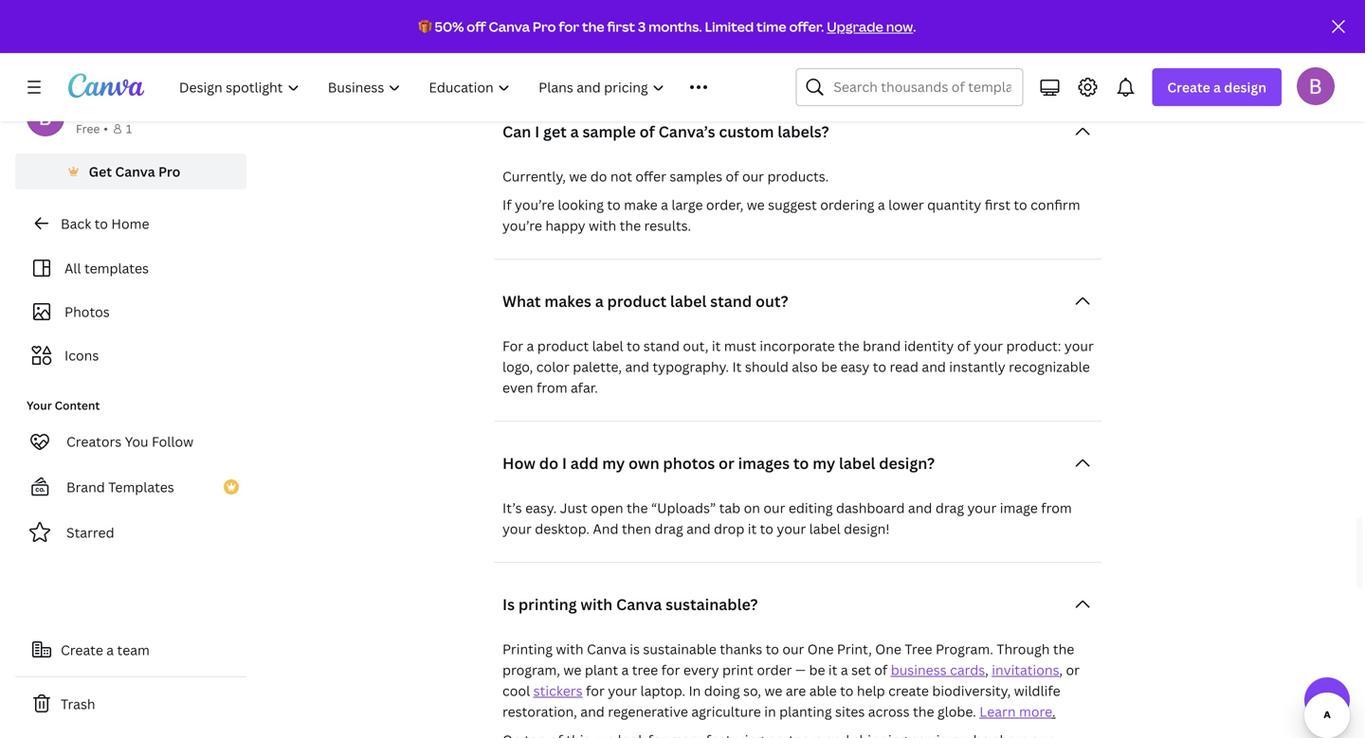 Task type: vqa. For each thing, say whether or not it's contained in the screenshot.
color
yes



Task type: describe. For each thing, give the bounding box(es) containing it.
printing
[[519, 595, 577, 615]]

2 one from the left
[[876, 641, 902, 659]]

your
[[27, 398, 52, 413]]

just
[[560, 499, 588, 517]]

business cards link
[[891, 662, 985, 680]]

50%
[[435, 18, 464, 36]]

label inside dropdown button
[[839, 453, 876, 474]]

and down identity
[[922, 358, 946, 376]]

of inside printing with canva is sustainable thanks to our one print, one tree program. through the program, we plant a tree for every print order — be it a set of
[[875, 662, 888, 680]]

happy
[[546, 217, 586, 235]]

and inside for your laptop. in doing so, we are able to help create biodiversity, wildlife restoration, and regenerative agriculture in planting sites across the globe.
[[581, 703, 605, 721]]

create for create a design
[[1168, 78, 1211, 96]]

if
[[503, 196, 512, 214]]

🎁
[[419, 18, 432, 36]]

creators
[[66, 433, 122, 451]]

business
[[891, 662, 947, 680]]

or inside , or cool
[[1066, 662, 1080, 680]]

our for can i get a sample of canva's custom labels?
[[742, 167, 764, 185]]

support
[[503, 47, 554, 65]]

across
[[868, 703, 910, 721]]

templates
[[84, 259, 149, 277]]

starred
[[66, 524, 114, 542]]

follow
[[152, 433, 194, 451]]

1 horizontal spatial do
[[591, 167, 607, 185]]

1 vertical spatial drag
[[655, 520, 683, 538]]

and right palette,
[[625, 358, 650, 376]]

, inside , or cool
[[1060, 662, 1063, 680]]

cards
[[950, 662, 985, 680]]

be for easy
[[821, 358, 838, 376]]

tab
[[719, 499, 741, 517]]

from inside it's easy. just open the "uploads" tab on our editing dashboard and drag your image from your desktop. and then drag and drop it to your label design!
[[1041, 499, 1072, 517]]

your up 'recognizable'
[[1065, 337, 1094, 355]]

how do i add my own photos or images to my label design? button
[[495, 445, 1102, 483]]

easy.
[[525, 499, 557, 517]]

can
[[529, 26, 552, 44]]

it inside for a product label to stand out, it must incorporate the brand identity of your product: your logo, color palette, and typography. it should also be easy to read and instantly recognizable even from afar.
[[712, 337, 721, 355]]

1 , from the left
[[985, 662, 989, 680]]

the inside for your laptop. in doing so, we are able to help create biodiversity, wildlife restoration, and regenerative agriculture in planting sites across the globe.
[[913, 703, 935, 721]]

set
[[852, 662, 871, 680]]

offer
[[636, 167, 667, 185]]

own
[[629, 453, 660, 474]]

in inside for your laptop. in doing so, we are able to help create biodiversity, wildlife restoration, and regenerative agriculture in planting sites across the globe.
[[765, 703, 776, 721]]

stand for to
[[644, 337, 680, 355]]

product inside for a product label to stand out, it must incorporate the brand identity of your product: your logo, color palette, and typography. it should also be easy to read and instantly recognizable even from afar.
[[537, 337, 589, 355]]

back to home link
[[15, 205, 247, 243]]

product:
[[1007, 337, 1062, 355]]

is printing with canva sustainable?
[[503, 595, 758, 615]]

program.
[[936, 641, 994, 659]]

do inside dropdown button
[[539, 453, 559, 474]]

brand templates
[[66, 478, 174, 496]]

get inside dropdown button
[[543, 121, 567, 142]]

and down "uploads"
[[687, 520, 711, 538]]

back
[[61, 215, 91, 233]]

be for it
[[809, 662, 826, 680]]

able
[[810, 682, 837, 700]]

1 horizontal spatial pro
[[533, 18, 556, 36]]

the up an
[[582, 18, 605, 36]]

1 my from the left
[[602, 453, 625, 474]]

us
[[695, 26, 710, 44]]

"uploads"
[[651, 499, 716, 517]]

out?
[[756, 291, 789, 312]]

1 horizontal spatial get
[[585, 26, 605, 44]]

icons
[[64, 347, 99, 365]]

Search search field
[[834, 69, 1011, 105]]

bob builder image
[[1297, 67, 1335, 105]]

to right back
[[94, 215, 108, 233]]

with inside printing with canva is sustainable thanks to our one print, one tree program. through the program, we plant a tree for every print order — be it a set of
[[556, 641, 584, 659]]

contact
[[1001, 26, 1053, 44]]

create a team button
[[15, 632, 247, 670]]

product inside dropdown button
[[607, 291, 667, 312]]

to down the brand
[[873, 358, 887, 376]]

planting
[[780, 703, 832, 721]]

pro inside button
[[158, 163, 180, 181]]

you
[[838, 26, 861, 44]]

all
[[64, 259, 81, 277]]

biodiversity,
[[933, 682, 1011, 700]]

an
[[598, 47, 613, 65]]

0 vertical spatial in
[[609, 26, 620, 44]]

sustainable
[[643, 641, 717, 659]]

for inside for your laptop. in doing so, we are able to help create biodiversity, wildlife restoration, and regenerative agriculture in planting sites across the globe.
[[586, 682, 605, 700]]

label inside it's easy. just open the "uploads" tab on our editing dashboard and drag your image from your desktop. and then drag and drop it to your label design!
[[810, 520, 841, 538]]

what makes a product label stand out?
[[503, 291, 789, 312]]

received
[[915, 26, 971, 44]]

all templates
[[64, 259, 149, 277]]

so,
[[743, 682, 762, 700]]

design
[[1225, 78, 1267, 96]]

1 horizontal spatial .
[[913, 18, 916, 36]]

2 my from the left
[[813, 453, 836, 474]]

touch
[[624, 26, 661, 44]]

editing
[[789, 499, 833, 517]]

canva's
[[659, 121, 716, 142]]

team
[[117, 642, 150, 660]]

must
[[724, 337, 757, 355]]

creators you follow link
[[15, 423, 247, 461]]

also inside for a product label to stand out, it must incorporate the brand identity of your product: your logo, color palette, and typography. it should also be easy to read and instantly recognizable even from afar.
[[792, 358, 818, 376]]

to down 'what makes a product label stand out?'
[[627, 337, 640, 355]]

typography.
[[653, 358, 729, 376]]

print inside printing with canva is sustainable thanks to our one print, one tree program. through the program, we plant a tree for every print order — be it a set of
[[723, 662, 754, 680]]

get canva pro button
[[15, 154, 247, 190]]

how do i add my own photos or images to my label design?
[[503, 453, 935, 474]]

sites
[[835, 703, 865, 721]]

agriculture
[[692, 703, 761, 721]]

can
[[503, 121, 531, 142]]

your content
[[27, 398, 100, 413]]

about inside contact support about an undelivered print order
[[557, 47, 595, 65]]

yet.
[[974, 26, 998, 44]]

🎁 50% off canva pro for the first 3 months. limited time offer. upgrade now .
[[419, 18, 916, 36]]

design!
[[844, 520, 890, 538]]

your down it's
[[503, 520, 532, 538]]

0 horizontal spatial also
[[556, 26, 582, 44]]

canva inside printing with canva is sustainable thanks to our one print, one tree program. through the program, we plant a tree for every print order — be it a set of
[[587, 641, 627, 659]]

what
[[503, 291, 541, 312]]

not
[[611, 167, 632, 185]]

we inside printing with canva is sustainable thanks to our one print, one tree program. through the program, we plant a tree for every print order — be it a set of
[[564, 662, 582, 680]]

create for create a team
[[61, 642, 103, 660]]

incorporate
[[760, 337, 835, 355]]

invitations link
[[992, 662, 1060, 680]]

time
[[757, 18, 787, 36]]

color
[[537, 358, 570, 376]]

to left the confirm
[[1014, 196, 1028, 214]]

photos link
[[27, 294, 235, 330]]

get
[[89, 163, 112, 181]]

your down editing
[[777, 520, 806, 538]]

if you're looking to make a large order, we suggest ordering a lower quantity first to confirm you're happy with the results.
[[503, 196, 1081, 235]]

photos
[[64, 303, 110, 321]]

off
[[467, 18, 486, 36]]

the inside for a product label to stand out, it must incorporate the brand identity of your product: your logo, color palette, and typography. it should also be easy to read and instantly recognizable even from afar.
[[838, 337, 860, 355]]

palette,
[[573, 358, 622, 376]]

desktop.
[[535, 520, 590, 538]]

business cards , invitations
[[891, 662, 1060, 680]]

i inside how do i add my own photos or images to my label design? dropdown button
[[562, 453, 567, 474]]

images
[[738, 453, 790, 474]]

program,
[[503, 662, 560, 680]]

create a design
[[1168, 78, 1267, 96]]



Task type: locate. For each thing, give the bounding box(es) containing it.
2 vertical spatial order
[[757, 662, 792, 680]]

of right "set"
[[875, 662, 888, 680]]

through
[[997, 641, 1050, 659]]

0 vertical spatial order
[[799, 26, 834, 44]]

0 vertical spatial get
[[585, 26, 605, 44]]

0 vertical spatial or
[[719, 453, 735, 474]]

limited
[[705, 18, 754, 36]]

our up order,
[[742, 167, 764, 185]]

2 vertical spatial our
[[783, 641, 805, 659]]

label inside for a product label to stand out, it must incorporate the brand identity of your product: your logo, color palette, and typography. it should also be easy to read and instantly recognizable even from afar.
[[592, 337, 624, 355]]

cool
[[503, 682, 530, 700]]

the inside it's easy. just open the "uploads" tab on our editing dashboard and drag your image from your desktop. and then drag and drop it to your label design!
[[627, 499, 648, 517]]

0 horizontal spatial ,
[[985, 662, 989, 680]]

also down incorporate
[[792, 358, 818, 376]]

1 vertical spatial .
[[765, 47, 768, 65]]

0 vertical spatial also
[[556, 26, 582, 44]]

confirm
[[1031, 196, 1081, 214]]

0 horizontal spatial .
[[765, 47, 768, 65]]

1 vertical spatial also
[[792, 358, 818, 376]]

out,
[[683, 337, 709, 355]]

0 vertical spatial about
[[713, 26, 751, 44]]

1 vertical spatial stand
[[644, 337, 680, 355]]

0 vertical spatial for
[[559, 18, 580, 36]]

canva up plant
[[587, 641, 627, 659]]

design?
[[879, 453, 935, 474]]

None search field
[[796, 68, 1024, 106]]

and down stickers
[[581, 703, 605, 721]]

with inside if you're looking to make a large order, we suggest ordering a lower quantity first to confirm you're happy with the results.
[[589, 217, 617, 235]]

create left team
[[61, 642, 103, 660]]

the up then
[[627, 499, 648, 517]]

stand inside dropdown button
[[710, 291, 752, 312]]

0 vertical spatial from
[[537, 379, 568, 397]]

1 horizontal spatial stand
[[710, 291, 752, 312]]

contact support about an undelivered print order
[[503, 26, 1053, 65]]

1 vertical spatial create
[[61, 642, 103, 660]]

order inside printing with canva is sustainable thanks to our one print, one tree program. through the program, we plant a tree for every print order — be it a set of
[[757, 662, 792, 680]]

in
[[689, 682, 701, 700]]

for inside printing with canva is sustainable thanks to our one print, one tree program. through the program, we plant a tree for every print order — be it a set of
[[662, 662, 680, 680]]

you're down if
[[503, 217, 542, 235]]

a inside for a product label to stand out, it must incorporate the brand identity of your product: your logo, color palette, and typography. it should also be easy to read and instantly recognizable even from afar.
[[527, 337, 534, 355]]

you're right if
[[515, 196, 555, 214]]

order inside contact support about an undelivered print order
[[731, 47, 765, 65]]

0 vertical spatial product
[[607, 291, 667, 312]]

from down color
[[537, 379, 568, 397]]

order down you can also get in touch with us about a print order you haven't received yet.
[[731, 47, 765, 65]]

a inside 'create a team' button
[[106, 642, 114, 660]]

about left an
[[557, 47, 595, 65]]

sustainable?
[[666, 595, 758, 615]]

tree
[[905, 641, 933, 659]]

laptop.
[[641, 682, 686, 700]]

free •
[[76, 121, 108, 137]]

0 vertical spatial first
[[607, 18, 635, 36]]

1 horizontal spatial it
[[748, 520, 757, 538]]

currently,
[[503, 167, 566, 185]]

brand
[[66, 478, 105, 496]]

to left make
[[607, 196, 621, 214]]

1 horizontal spatial one
[[876, 641, 902, 659]]

invitations
[[992, 662, 1060, 680]]

the inside printing with canva is sustainable thanks to our one print, one tree program. through the program, we plant a tree for every print order — be it a set of
[[1053, 641, 1075, 659]]

create inside 'create a team' button
[[61, 642, 103, 660]]

your left image
[[968, 499, 997, 517]]

it up able
[[829, 662, 838, 680]]

learn
[[980, 703, 1016, 721]]

1 vertical spatial product
[[537, 337, 589, 355]]

of inside dropdown button
[[640, 121, 655, 142]]

2 vertical spatial .
[[1053, 703, 1056, 721]]

we inside for your laptop. in doing so, we are able to help create biodiversity, wildlife restoration, and regenerative agriculture in planting sites across the globe.
[[765, 682, 783, 700]]

we right order,
[[747, 196, 765, 214]]

brand templates link
[[15, 468, 247, 506]]

1 vertical spatial be
[[809, 662, 826, 680]]

1 vertical spatial first
[[985, 196, 1011, 214]]

pro
[[533, 18, 556, 36], [158, 163, 180, 181]]

0 horizontal spatial do
[[539, 453, 559, 474]]

1 horizontal spatial i
[[562, 453, 567, 474]]

canva right 'get'
[[115, 163, 155, 181]]

photos
[[663, 453, 715, 474]]

our for is printing with canva sustainable?
[[783, 641, 805, 659]]

label up out,
[[670, 291, 707, 312]]

for up laptop.
[[662, 662, 680, 680]]

you left 'follow'
[[125, 433, 148, 451]]

starred link
[[15, 514, 247, 552]]

get right can
[[543, 121, 567, 142]]

create a team
[[61, 642, 150, 660]]

canva
[[489, 18, 530, 36], [115, 163, 155, 181], [616, 595, 662, 615], [587, 641, 627, 659]]

2 horizontal spatial .
[[1053, 703, 1056, 721]]

1 vertical spatial our
[[764, 499, 786, 517]]

it down the on
[[748, 520, 757, 538]]

0 vertical spatial be
[[821, 358, 838, 376]]

1 horizontal spatial you
[[503, 26, 526, 44]]

product up color
[[537, 337, 589, 355]]

to right images
[[794, 453, 809, 474]]

your up instantly
[[974, 337, 1003, 355]]

or right the invitations link
[[1066, 662, 1080, 680]]

we
[[569, 167, 587, 185], [747, 196, 765, 214], [564, 662, 582, 680], [765, 682, 783, 700]]

our inside printing with canva is sustainable thanks to our one print, one tree program. through the program, we plant a tree for every print order — be it a set of
[[783, 641, 805, 659]]

we right so,
[[765, 682, 783, 700]]

of right sample
[[640, 121, 655, 142]]

i left add
[[562, 453, 567, 474]]

it's
[[503, 499, 522, 517]]

be inside for a product label to stand out, it must incorporate the brand identity of your product: your logo, color palette, and typography. it should also be easy to read and instantly recognizable even from afar.
[[821, 358, 838, 376]]

our inside it's easy. just open the "uploads" tab on our editing dashboard and drag your image from your desktop. and then drag and drop it to your label design!
[[764, 499, 786, 517]]

i inside can i get a sample of canva's custom labels? dropdown button
[[535, 121, 540, 142]]

be
[[821, 358, 838, 376], [809, 662, 826, 680]]

0 horizontal spatial you
[[125, 433, 148, 451]]

for right can
[[559, 18, 580, 36]]

1 horizontal spatial about
[[713, 26, 751, 44]]

the right through in the right bottom of the page
[[1053, 641, 1075, 659]]

regenerative
[[608, 703, 688, 721]]

0 vertical spatial print
[[765, 26, 796, 44]]

to inside for your laptop. in doing so, we are able to help create biodiversity, wildlife restoration, and regenerative agriculture in planting sites across the globe.
[[840, 682, 854, 700]]

stand inside for a product label to stand out, it must incorporate the brand identity of your product: your logo, color palette, and typography. it should also be easy to read and instantly recognizable even from afar.
[[644, 337, 680, 355]]

one left "print,"
[[808, 641, 834, 659]]

order left you
[[799, 26, 834, 44]]

my up editing
[[813, 453, 836, 474]]

0 vertical spatial create
[[1168, 78, 1211, 96]]

from right image
[[1041, 499, 1072, 517]]

0 horizontal spatial about
[[557, 47, 595, 65]]

afar.
[[571, 379, 598, 397]]

pro up the support in the left top of the page
[[533, 18, 556, 36]]

our up —
[[783, 641, 805, 659]]

a inside the what makes a product label stand out? dropdown button
[[595, 291, 604, 312]]

1 vertical spatial get
[[543, 121, 567, 142]]

you're
[[515, 196, 555, 214], [503, 217, 542, 235]]

free
[[76, 121, 100, 137]]

1 one from the left
[[808, 641, 834, 659]]

the down create at the right bottom
[[913, 703, 935, 721]]

1 vertical spatial from
[[1041, 499, 1072, 517]]

0 horizontal spatial get
[[543, 121, 567, 142]]

custom
[[719, 121, 774, 142]]

ordering
[[820, 196, 875, 214]]

0 vertical spatial do
[[591, 167, 607, 185]]

do right how
[[539, 453, 559, 474]]

get up an
[[585, 26, 605, 44]]

label up palette,
[[592, 337, 624, 355]]

it right out,
[[712, 337, 721, 355]]

do left not
[[591, 167, 607, 185]]

drag down "uploads"
[[655, 520, 683, 538]]

0 vertical spatial you're
[[515, 196, 555, 214]]

be inside printing with canva is sustainable thanks to our one print, one tree program. through the program, we plant a tree for every print order — be it a set of
[[809, 662, 826, 680]]

of up order,
[[726, 167, 739, 185]]

the down make
[[620, 217, 641, 235]]

0 vertical spatial pro
[[533, 18, 556, 36]]

1 horizontal spatial my
[[813, 453, 836, 474]]

2 vertical spatial it
[[829, 662, 838, 680]]

0 horizontal spatial it
[[712, 337, 721, 355]]

or left images
[[719, 453, 735, 474]]

add
[[571, 453, 599, 474]]

be left "easy"
[[821, 358, 838, 376]]

your inside for your laptop. in doing so, we are able to help create biodiversity, wildlife restoration, and regenerative agriculture in planting sites across the globe.
[[608, 682, 637, 700]]

stand
[[710, 291, 752, 312], [644, 337, 680, 355]]

0 horizontal spatial create
[[61, 642, 103, 660]]

you
[[503, 26, 526, 44], [125, 433, 148, 451]]

stand left out?
[[710, 291, 752, 312]]

or inside dropdown button
[[719, 453, 735, 474]]

. down wildlife
[[1053, 703, 1056, 721]]

your down plant
[[608, 682, 637, 700]]

the inside if you're looking to make a large order, we suggest ordering a lower quantity first to confirm you're happy with the results.
[[620, 217, 641, 235]]

for a product label to stand out, it must incorporate the brand identity of your product: your logo, color palette, and typography. it should also be easy to read and instantly recognizable even from afar.
[[503, 337, 1094, 397]]

order,
[[706, 196, 744, 214]]

also right can
[[556, 26, 582, 44]]

canva inside get canva pro button
[[115, 163, 155, 181]]

a inside create a design dropdown button
[[1214, 78, 1221, 96]]

we inside if you're looking to make a large order, we suggest ordering a lower quantity first to confirm you're happy with the results.
[[747, 196, 765, 214]]

1 horizontal spatial from
[[1041, 499, 1072, 517]]

also
[[556, 26, 582, 44], [792, 358, 818, 376]]

1 vertical spatial do
[[539, 453, 559, 474]]

it inside it's easy. just open the "uploads" tab on our editing dashboard and drag your image from your desktop. and then drag and drop it to your label design!
[[748, 520, 757, 538]]

be right —
[[809, 662, 826, 680]]

0 horizontal spatial in
[[609, 26, 620, 44]]

with
[[664, 26, 692, 44], [589, 217, 617, 235], [581, 595, 613, 615], [556, 641, 584, 659]]

content
[[55, 398, 100, 413]]

drop
[[714, 520, 745, 538]]

1 vertical spatial you
[[125, 433, 148, 451]]

we up looking
[[569, 167, 587, 185]]

printing
[[503, 641, 553, 659]]

canva inside the is printing with canva sustainable? dropdown button
[[616, 595, 662, 615]]

2 horizontal spatial for
[[662, 662, 680, 680]]

it inside printing with canva is sustainable thanks to our one print, one tree program. through the program, we plant a tree for every print order — be it a set of
[[829, 662, 838, 680]]

our right the on
[[764, 499, 786, 517]]

is
[[630, 641, 640, 659]]

order left —
[[757, 662, 792, 680]]

pro up back to home link
[[158, 163, 180, 181]]

label up dashboard
[[839, 453, 876, 474]]

1 horizontal spatial in
[[765, 703, 776, 721]]

upgrade now button
[[827, 18, 913, 36]]

recognizable
[[1009, 358, 1090, 376]]

my right add
[[602, 453, 625, 474]]

label down editing
[[810, 520, 841, 538]]

create left the design
[[1168, 78, 1211, 96]]

0 vertical spatial stand
[[710, 291, 752, 312]]

order
[[799, 26, 834, 44], [731, 47, 765, 65], [757, 662, 792, 680]]

about
[[713, 26, 751, 44], [557, 47, 595, 65]]

first left 3 at the left top
[[607, 18, 635, 36]]

icons link
[[27, 338, 235, 374]]

to right the thanks
[[766, 641, 779, 659]]

your
[[974, 337, 1003, 355], [1065, 337, 1094, 355], [968, 499, 997, 517], [503, 520, 532, 538], [777, 520, 806, 538], [608, 682, 637, 700]]

2 , from the left
[[1060, 662, 1063, 680]]

0 vertical spatial i
[[535, 121, 540, 142]]

drag left image
[[936, 499, 964, 517]]

0 horizontal spatial pro
[[158, 163, 180, 181]]

we up stickers
[[564, 662, 582, 680]]

i right can
[[535, 121, 540, 142]]

is printing with canva sustainable? button
[[495, 586, 1102, 624]]

1 vertical spatial for
[[662, 662, 680, 680]]

offer.
[[789, 18, 824, 36]]

learn more link
[[980, 703, 1053, 721]]

1 vertical spatial or
[[1066, 662, 1080, 680]]

in left "planting"
[[765, 703, 776, 721]]

what makes a product label stand out? button
[[495, 283, 1102, 321]]

2 vertical spatial for
[[586, 682, 605, 700]]

my
[[602, 453, 625, 474], [813, 453, 836, 474]]

1 vertical spatial pro
[[158, 163, 180, 181]]

1 horizontal spatial also
[[792, 358, 818, 376]]

0 horizontal spatial or
[[719, 453, 735, 474]]

all templates link
[[27, 250, 235, 286]]

logo,
[[503, 358, 533, 376]]

from inside for a product label to stand out, it must incorporate the brand identity of your product: your logo, color palette, and typography. it should also be easy to read and instantly recognizable even from afar.
[[537, 379, 568, 397]]

0 horizontal spatial for
[[559, 18, 580, 36]]

0 horizontal spatial product
[[537, 337, 589, 355]]

you up the support in the left top of the page
[[503, 26, 526, 44]]

0 horizontal spatial drag
[[655, 520, 683, 538]]

canva right "off"
[[489, 18, 530, 36]]

and
[[625, 358, 650, 376], [922, 358, 946, 376], [908, 499, 933, 517], [687, 520, 711, 538], [581, 703, 605, 721]]

help
[[857, 682, 885, 700]]

first inside if you're looking to make a large order, we suggest ordering a lower quantity first to confirm you're happy with the results.
[[985, 196, 1011, 214]]

0 horizontal spatial one
[[808, 641, 834, 659]]

canva up is
[[616, 595, 662, 615]]

0 vertical spatial it
[[712, 337, 721, 355]]

to up sites
[[840, 682, 854, 700]]

lower
[[889, 196, 924, 214]]

2 vertical spatial print
[[723, 662, 754, 680]]

product right 'makes'
[[607, 291, 667, 312]]

0 horizontal spatial first
[[607, 18, 635, 36]]

looking
[[558, 196, 604, 214]]

1 vertical spatial i
[[562, 453, 567, 474]]

0 vertical spatial our
[[742, 167, 764, 185]]

top level navigation element
[[167, 68, 750, 106], [167, 68, 750, 106]]

1 vertical spatial you're
[[503, 217, 542, 235]]

, up wildlife
[[1060, 662, 1063, 680]]

and down design?
[[908, 499, 933, 517]]

2 horizontal spatial it
[[829, 662, 838, 680]]

1 horizontal spatial create
[[1168, 78, 1211, 96]]

stand for label
[[710, 291, 752, 312]]

1 horizontal spatial or
[[1066, 662, 1080, 680]]

1 horizontal spatial product
[[607, 291, 667, 312]]

to inside dropdown button
[[794, 453, 809, 474]]

create inside create a design dropdown button
[[1168, 78, 1211, 96]]

easy
[[841, 358, 870, 376]]

plant
[[585, 662, 618, 680]]

1 horizontal spatial drag
[[936, 499, 964, 517]]

one left tree
[[876, 641, 902, 659]]

of
[[640, 121, 655, 142], [726, 167, 739, 185], [958, 337, 971, 355], [875, 662, 888, 680]]

1 horizontal spatial first
[[985, 196, 1011, 214]]

, up biodiversity,
[[985, 662, 989, 680]]

a inside can i get a sample of canva's custom labels? dropdown button
[[571, 121, 579, 142]]

print inside contact support about an undelivered print order
[[696, 47, 728, 65]]

to
[[607, 196, 621, 214], [1014, 196, 1028, 214], [94, 215, 108, 233], [627, 337, 640, 355], [873, 358, 887, 376], [794, 453, 809, 474], [760, 520, 774, 538], [766, 641, 779, 659], [840, 682, 854, 700]]

1 vertical spatial in
[[765, 703, 776, 721]]

1 horizontal spatial for
[[586, 682, 605, 700]]

0 horizontal spatial i
[[535, 121, 540, 142]]

to inside printing with canva is sustainable thanks to our one print, one tree program. through the program, we plant a tree for every print order — be it a set of
[[766, 641, 779, 659]]

1 horizontal spatial ,
[[1060, 662, 1063, 680]]

of inside for a product label to stand out, it must incorporate the brand identity of your product: your logo, color palette, and typography. it should also be easy to read and instantly recognizable even from afar.
[[958, 337, 971, 355]]

1 vertical spatial it
[[748, 520, 757, 538]]

0 vertical spatial drag
[[936, 499, 964, 517]]

the up "easy"
[[838, 337, 860, 355]]

0 horizontal spatial stand
[[644, 337, 680, 355]]

with inside dropdown button
[[581, 595, 613, 615]]

label inside dropdown button
[[670, 291, 707, 312]]

0 vertical spatial .
[[913, 18, 916, 36]]

stand left out,
[[644, 337, 680, 355]]

. down you can also get in touch with us about a print order you haven't received yet.
[[765, 47, 768, 65]]

about right us
[[713, 26, 751, 44]]

trash link
[[15, 686, 247, 724]]

1 vertical spatial print
[[696, 47, 728, 65]]

to inside it's easy. just open the "uploads" tab on our editing dashboard and drag your image from your desktop. and then drag and drop it to your label design!
[[760, 520, 774, 538]]

in up an
[[609, 26, 620, 44]]

it's easy. just open the "uploads" tab on our editing dashboard and drag your image from your desktop. and then drag and drop it to your label design!
[[503, 499, 1072, 538]]

0 horizontal spatial my
[[602, 453, 625, 474]]

first right quantity
[[985, 196, 1011, 214]]

now
[[886, 18, 913, 36]]

printing with canva is sustainable thanks to our one print, one tree program. through the program, we plant a tree for every print order — be it a set of
[[503, 641, 1075, 680]]

0 horizontal spatial from
[[537, 379, 568, 397]]

globe.
[[938, 703, 977, 721]]

0 vertical spatial you
[[503, 26, 526, 44]]

1 vertical spatial about
[[557, 47, 595, 65]]

1 vertical spatial order
[[731, 47, 765, 65]]

of up instantly
[[958, 337, 971, 355]]

to down the on
[[760, 520, 774, 538]]

. right haven't
[[913, 18, 916, 36]]

for down plant
[[586, 682, 605, 700]]

read
[[890, 358, 919, 376]]



